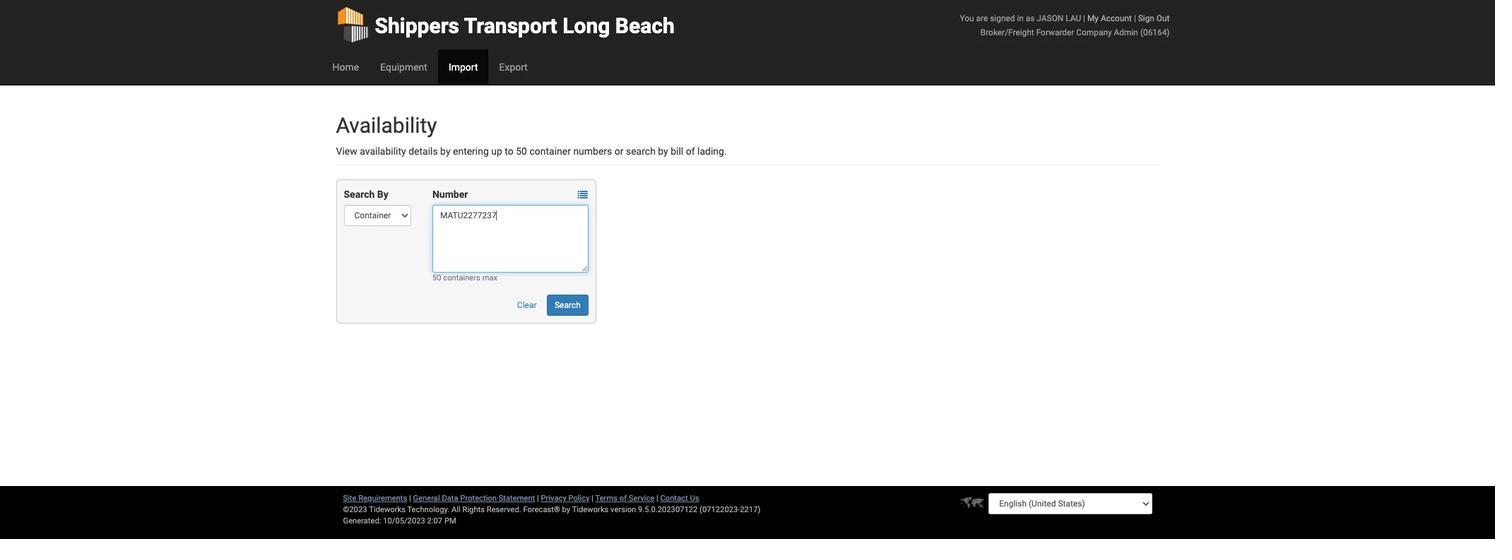 Task type: vqa. For each thing, say whether or not it's contained in the screenshot.
the right 50
yes



Task type: locate. For each thing, give the bounding box(es) containing it.
shippers
[[375, 13, 459, 38]]

by inside site requirements | general data protection statement | privacy policy | terms of service | contact us ©2023 tideworks technology. all rights reserved. forecast® by tideworks version 9.5.0.202307122 (07122023-2217) generated: 10/05/2023 2:07 pm
[[562, 505, 570, 514]]

50 right to
[[516, 146, 527, 157]]

pm
[[444, 516, 456, 526]]

generated:
[[343, 516, 381, 526]]

home
[[332, 61, 359, 73]]

statement
[[499, 494, 535, 503]]

search for search
[[555, 300, 581, 310]]

by right details
[[440, 146, 450, 157]]

terms of service link
[[595, 494, 654, 503]]

my account link
[[1087, 13, 1132, 23]]

50
[[516, 146, 527, 157], [432, 273, 441, 283]]

(07122023-
[[700, 505, 740, 514]]

version
[[611, 505, 636, 514]]

policy
[[568, 494, 590, 503]]

1 vertical spatial of
[[619, 494, 627, 503]]

by left bill
[[658, 146, 668, 157]]

1 vertical spatial search
[[555, 300, 581, 310]]

site
[[343, 494, 356, 503]]

technology.
[[407, 505, 449, 514]]

protection
[[460, 494, 497, 503]]

0 horizontal spatial 50
[[432, 273, 441, 283]]

0 vertical spatial 50
[[516, 146, 527, 157]]

50 containers max
[[432, 273, 497, 283]]

contact
[[660, 494, 688, 503]]

| left general
[[409, 494, 411, 503]]

|
[[1083, 13, 1085, 23], [1134, 13, 1136, 23], [409, 494, 411, 503], [537, 494, 539, 503], [592, 494, 593, 503], [656, 494, 658, 503]]

privacy
[[541, 494, 566, 503]]

broker/freight
[[981, 28, 1034, 37]]

search left by
[[344, 189, 375, 200]]

(06164)
[[1140, 28, 1170, 37]]

rights
[[462, 505, 485, 514]]

| up the 9.5.0.202307122
[[656, 494, 658, 503]]

sign out link
[[1138, 13, 1170, 23]]

1 vertical spatial 50
[[432, 273, 441, 283]]

| left my
[[1083, 13, 1085, 23]]

by
[[440, 146, 450, 157], [658, 146, 668, 157], [562, 505, 570, 514]]

| up tideworks
[[592, 494, 593, 503]]

| left the sign
[[1134, 13, 1136, 23]]

2217)
[[740, 505, 760, 514]]

up
[[491, 146, 502, 157]]

1 horizontal spatial search
[[555, 300, 581, 310]]

0 horizontal spatial search
[[344, 189, 375, 200]]

details
[[408, 146, 438, 157]]

by down privacy policy link
[[562, 505, 570, 514]]

0 vertical spatial search
[[344, 189, 375, 200]]

Number text field
[[432, 205, 588, 273]]

requirements
[[358, 494, 407, 503]]

entering
[[453, 146, 489, 157]]

general
[[413, 494, 440, 503]]

of
[[686, 146, 695, 157], [619, 494, 627, 503]]

my
[[1087, 13, 1099, 23]]

of right bill
[[686, 146, 695, 157]]

privacy policy link
[[541, 494, 590, 503]]

import
[[449, 61, 478, 73]]

2 horizontal spatial by
[[658, 146, 668, 157]]

clear button
[[509, 295, 544, 316]]

50 left 'containers'
[[432, 273, 441, 283]]

signed
[[990, 13, 1015, 23]]

10/05/2023
[[383, 516, 425, 526]]

search
[[344, 189, 375, 200], [555, 300, 581, 310]]

beach
[[615, 13, 675, 38]]

of up 'version'
[[619, 494, 627, 503]]

1 horizontal spatial by
[[562, 505, 570, 514]]

search inside search button
[[555, 300, 581, 310]]

0 horizontal spatial of
[[619, 494, 627, 503]]

sign
[[1138, 13, 1154, 23]]

bill
[[671, 146, 683, 157]]

service
[[629, 494, 654, 503]]

0 horizontal spatial by
[[440, 146, 450, 157]]

search button
[[547, 295, 588, 316]]

search right clear
[[555, 300, 581, 310]]

| up forecast®
[[537, 494, 539, 503]]

0 vertical spatial of
[[686, 146, 695, 157]]

show list image
[[578, 190, 588, 200]]



Task type: describe. For each thing, give the bounding box(es) containing it.
transport
[[464, 13, 557, 38]]

search for search by
[[344, 189, 375, 200]]

in
[[1017, 13, 1024, 23]]

search by
[[344, 189, 388, 200]]

max
[[482, 273, 497, 283]]

search
[[626, 146, 656, 157]]

site requirements | general data protection statement | privacy policy | terms of service | contact us ©2023 tideworks technology. all rights reserved. forecast® by tideworks version 9.5.0.202307122 (07122023-2217) generated: 10/05/2023 2:07 pm
[[343, 494, 760, 526]]

export
[[499, 61, 528, 73]]

availability
[[360, 146, 406, 157]]

container
[[529, 146, 571, 157]]

us
[[690, 494, 699, 503]]

tideworks
[[572, 505, 609, 514]]

2:07
[[427, 516, 442, 526]]

1 horizontal spatial of
[[686, 146, 695, 157]]

clear
[[517, 300, 537, 310]]

by
[[377, 189, 388, 200]]

1 horizontal spatial 50
[[516, 146, 527, 157]]

forwarder
[[1036, 28, 1074, 37]]

you are signed in as jason lau | my account | sign out broker/freight forwarder company admin (06164)
[[960, 13, 1170, 37]]

equipment button
[[370, 49, 438, 85]]

view
[[336, 146, 357, 157]]

home button
[[322, 49, 370, 85]]

or
[[615, 146, 624, 157]]

forecast®
[[523, 505, 560, 514]]

terms
[[595, 494, 618, 503]]

general data protection statement link
[[413, 494, 535, 503]]

of inside site requirements | general data protection statement | privacy policy | terms of service | contact us ©2023 tideworks technology. all rights reserved. forecast® by tideworks version 9.5.0.202307122 (07122023-2217) generated: 10/05/2023 2:07 pm
[[619, 494, 627, 503]]

numbers
[[573, 146, 612, 157]]

reserved.
[[487, 505, 521, 514]]

are
[[976, 13, 988, 23]]

availability
[[336, 113, 437, 138]]

view availability details by entering up to 50 container numbers or search by bill of lading.
[[336, 146, 727, 157]]

company
[[1076, 28, 1112, 37]]

long
[[563, 13, 610, 38]]

to
[[505, 146, 513, 157]]

shippers transport long beach
[[375, 13, 675, 38]]

lading.
[[697, 146, 727, 157]]

all
[[451, 505, 460, 514]]

out
[[1156, 13, 1170, 23]]

lau
[[1066, 13, 1081, 23]]

export button
[[489, 49, 538, 85]]

number
[[432, 189, 468, 200]]

account
[[1101, 13, 1132, 23]]

data
[[442, 494, 458, 503]]

you
[[960, 13, 974, 23]]

contact us link
[[660, 494, 699, 503]]

shippers transport long beach link
[[336, 0, 675, 49]]

equipment
[[380, 61, 427, 73]]

as
[[1026, 13, 1035, 23]]

admin
[[1114, 28, 1138, 37]]

©2023 tideworks
[[343, 505, 406, 514]]

jason
[[1037, 13, 1064, 23]]

site requirements link
[[343, 494, 407, 503]]

9.5.0.202307122
[[638, 505, 698, 514]]

import button
[[438, 49, 489, 85]]

containers
[[443, 273, 480, 283]]



